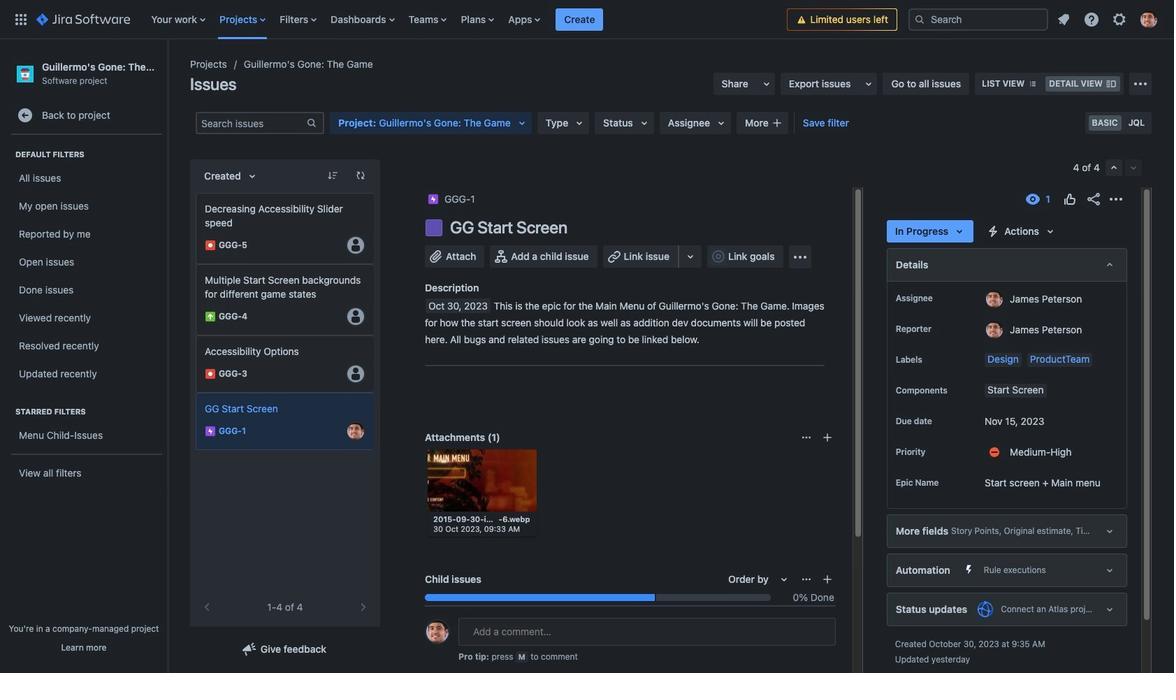 Task type: vqa. For each thing, say whether or not it's contained in the screenshot.
up
no



Task type: describe. For each thing, give the bounding box(es) containing it.
heading for 'starred filters' group on the left bottom of the page
[[11, 406, 162, 418]]

sort descending image
[[327, 170, 338, 181]]

issue actions image
[[801, 574, 813, 585]]

refresh image
[[355, 170, 366, 181]]

import and bulk change issues image
[[1133, 76, 1150, 92]]

issues list box
[[196, 193, 375, 450]]

1 horizontal spatial list
[[1052, 7, 1167, 32]]

1 bug image from the top
[[205, 240, 216, 251]]

Add a comment… field
[[459, 618, 836, 646]]

link goals image
[[711, 248, 727, 265]]

sidebar navigation image
[[152, 56, 183, 84]]

search image
[[915, 14, 926, 25]]

improvement image
[[205, 311, 216, 322]]

2 bug image from the top
[[205, 369, 216, 380]]

1 bug element from the top
[[196, 193, 375, 264]]

appswitcher icon image
[[13, 11, 29, 28]]

improvement element
[[196, 264, 375, 336]]

more information about this user image for reporter pin to top. only you can see pinned fields. "icon"
[[987, 322, 1004, 338]]

2 bug element from the top
[[196, 336, 375, 393]]

add attachment image
[[822, 432, 834, 443]]

Search issues text field
[[197, 113, 306, 133]]

epic element
[[196, 393, 375, 450]]

primary element
[[8, 0, 788, 39]]

details element
[[887, 248, 1128, 282]]

reporter pin to top. only you can see pinned fields. image
[[935, 324, 946, 335]]

more fields element
[[887, 515, 1128, 548]]

automation element
[[887, 554, 1128, 587]]

create child image
[[822, 574, 834, 585]]

addicon image
[[772, 117, 783, 129]]

actions image
[[1109, 191, 1125, 208]]



Task type: locate. For each thing, give the bounding box(es) containing it.
0 vertical spatial heading
[[11, 149, 162, 160]]

list
[[144, 0, 788, 39], [1052, 7, 1167, 32]]

attachments menu image
[[801, 432, 813, 443]]

add app image
[[792, 249, 809, 265]]

default filters group
[[7, 135, 164, 392]]

group
[[1106, 159, 1143, 176]]

list item
[[556, 0, 604, 39]]

banner
[[0, 0, 1175, 39]]

1 horizontal spatial epic image
[[428, 194, 439, 205]]

copy link to issue image
[[473, 193, 484, 204]]

starred filters group
[[7, 392, 164, 454]]

1 heading from the top
[[11, 149, 162, 160]]

link web pages and more image
[[683, 248, 699, 265]]

more information about this user image for assignee pin to top. only you can see pinned fields. icon
[[987, 291, 1004, 308]]

bug image
[[205, 240, 216, 251], [205, 369, 216, 380]]

Search field
[[909, 8, 1049, 30]]

more information about this user image
[[987, 291, 1004, 308], [987, 322, 1004, 338]]

jira software image
[[36, 11, 130, 28], [36, 11, 130, 28]]

due date pin to top. only you can see pinned fields. image
[[936, 416, 947, 427]]

0 vertical spatial epic image
[[428, 194, 439, 205]]

0 vertical spatial more information about this user image
[[987, 291, 1004, 308]]

more information about this user image down details element
[[987, 291, 1004, 308]]

1 vertical spatial heading
[[11, 406, 162, 418]]

0 vertical spatial bug element
[[196, 193, 375, 264]]

status updates element
[[887, 593, 1128, 627]]

notifications image
[[1056, 11, 1073, 28]]

heading inside 'starred filters' group
[[11, 406, 162, 418]]

heading
[[11, 149, 162, 160], [11, 406, 162, 418]]

2 heading from the top
[[11, 406, 162, 418]]

vote options: no one has voted for this issue yet. image
[[1062, 191, 1079, 208]]

settings image
[[1112, 11, 1129, 28]]

epic image
[[428, 194, 439, 205], [205, 426, 216, 437]]

None search field
[[909, 8, 1049, 30]]

more information about this user image right reporter pin to top. only you can see pinned fields. "icon"
[[987, 322, 1004, 338]]

labels pin to top. only you can see pinned fields. image
[[926, 355, 937, 366]]

1 vertical spatial bug element
[[196, 336, 375, 393]]

issue type: bug image
[[431, 620, 442, 631]]

1 vertical spatial epic image
[[205, 426, 216, 437]]

2 more information about this user image from the top
[[987, 322, 1004, 338]]

order by image
[[244, 168, 261, 185]]

edit color, purple selected image
[[426, 220, 443, 236]]

epic image inside epic element
[[205, 426, 216, 437]]

0 horizontal spatial epic image
[[205, 426, 216, 437]]

1 vertical spatial more information about this user image
[[987, 322, 1004, 338]]

0 horizontal spatial list
[[144, 0, 788, 39]]

0 vertical spatial bug image
[[205, 240, 216, 251]]

1 more information about this user image from the top
[[987, 291, 1004, 308]]

your profile and settings image
[[1141, 11, 1158, 28]]

bug element
[[196, 193, 375, 264], [196, 336, 375, 393]]

1 vertical spatial bug image
[[205, 369, 216, 380]]

help image
[[1084, 11, 1101, 28]]

assignee pin to top. only you can see pinned fields. image
[[936, 293, 948, 304]]

heading inside default filters group
[[11, 149, 162, 160]]

heading for default filters group on the left of page
[[11, 149, 162, 160]]



